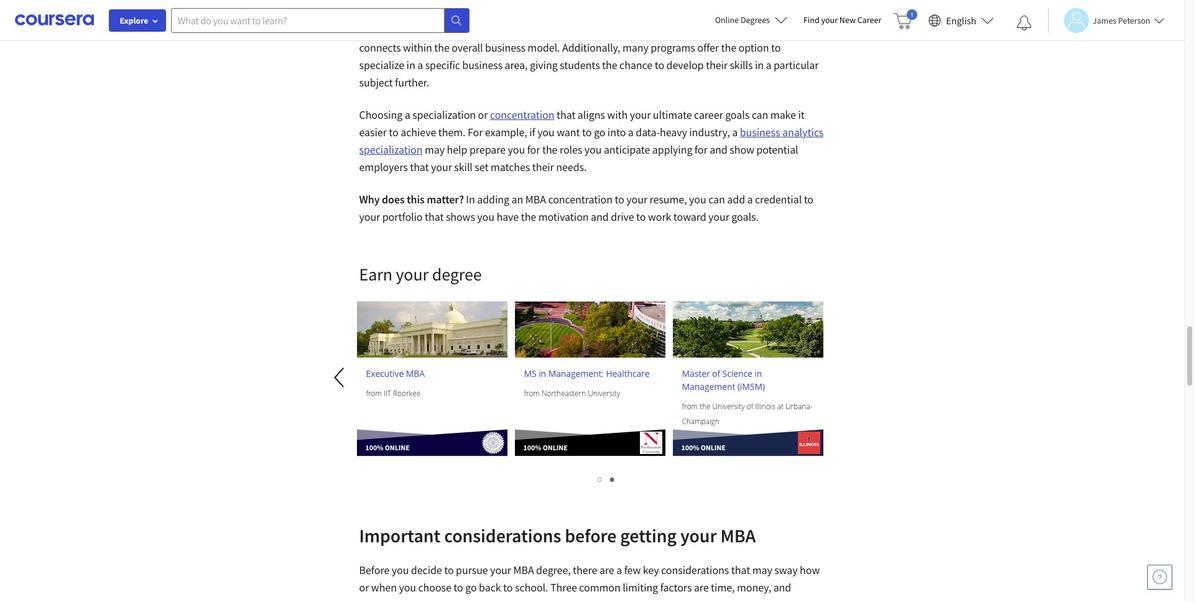 Task type: vqa. For each thing, say whether or not it's contained in the screenshot.
The Can in that aligns with your ultimate career goals can make it easier to achieve them. For example, if you want to go into a data-heavy industry, a
yes



Task type: locate. For each thing, give the bounding box(es) containing it.
you up "model."
[[552, 23, 569, 37]]

None search field
[[171, 8, 470, 33]]

1 button
[[594, 470, 607, 488]]

to right credential
[[804, 192, 814, 207]]

or up for
[[478, 108, 488, 122]]

degree,
[[536, 563, 571, 577]]

from northeastern university
[[524, 388, 620, 399]]

considerations inside before you decide to pursue your mba degree, there are a few key considerations that may sway how or when you choose to go back to school. three common limiting factors are time, money, and energy.
[[661, 563, 729, 577]]

common
[[579, 581, 621, 595]]

1 horizontal spatial university
[[713, 401, 745, 412]]

you inside 'an mba degree program will often expose you to many business areas and show how each one connects within the overall business model. additionally, many programs offer the option to specialize in a specific business area, giving students the chance to develop their skills in a particular subject further.'
[[552, 23, 569, 37]]

mba right an
[[526, 192, 546, 207]]

1 horizontal spatial go
[[594, 125, 606, 139]]

1 vertical spatial considerations
[[661, 563, 729, 577]]

to left work
[[637, 210, 646, 224]]

and inside in adding an mba concentration to your resume, you can add a credential to your portfolio that shows you have the motivation and drive to work toward your goals.
[[591, 210, 609, 224]]

the inside the may help prepare you for the roles you anticipate applying for and show potential employers that your skill set matches their needs.
[[543, 142, 558, 157]]

considerations up 'pursue'
[[444, 524, 561, 548]]

or up energy.
[[359, 581, 369, 595]]

are up common
[[600, 563, 615, 577]]

many up 'additionally,'
[[583, 23, 609, 37]]

online down from iit roorkee
[[385, 443, 410, 452]]

online down northeastern
[[543, 443, 568, 452]]

a
[[418, 58, 423, 72], [766, 58, 772, 72], [405, 108, 410, 122], [628, 125, 634, 139], [732, 125, 738, 139], [748, 192, 753, 207], [617, 563, 622, 577]]

goals.
[[732, 210, 759, 224]]

that up money,
[[732, 563, 751, 577]]

this
[[407, 192, 425, 207]]

a inside in adding an mba concentration to your resume, you can add a credential to your portfolio that shows you have the motivation and drive to work toward your goals.
[[748, 192, 753, 207]]

1 horizontal spatial of
[[747, 401, 753, 412]]

show up "offer"
[[701, 23, 726, 37]]

the up champaign
[[700, 401, 711, 412]]

go inside before you decide to pursue your mba degree, there are a few key considerations that may sway how or when you choose to go back to school. three common limiting factors are time, money, and energy.
[[466, 581, 477, 595]]

specialization
[[413, 108, 476, 122], [359, 142, 423, 157]]

northeastern university image
[[515, 302, 665, 358], [640, 432, 662, 454]]

1 vertical spatial may
[[753, 563, 773, 577]]

1 horizontal spatial may
[[753, 563, 773, 577]]

career
[[858, 14, 882, 26]]

can left add
[[709, 192, 725, 207]]

work
[[648, 210, 672, 224]]

how inside before you decide to pursue your mba degree, there are a few key considerations that may sway how or when you choose to go back to school. three common limiting factors are time, money, and energy.
[[800, 563, 820, 577]]

that up this
[[410, 160, 429, 174]]

to down one
[[772, 40, 781, 55]]

online degrees
[[715, 14, 770, 26]]

2 100% from the left
[[524, 443, 542, 452]]

potential
[[757, 142, 799, 157]]

of inside university of illinois at urbana- champaign
[[747, 401, 753, 412]]

0 vertical spatial are
[[600, 563, 615, 577]]

1 vertical spatial university
[[713, 401, 745, 412]]

university of illinois at urbana-champaign image
[[798, 432, 820, 454]]

heavy
[[660, 125, 687, 139]]

areas
[[654, 23, 679, 37]]

mba inside earn your degree carousel "element"
[[406, 368, 425, 380]]

anticipate
[[604, 142, 650, 157]]

100% for ms in management: healthcare
[[524, 443, 542, 452]]

1 horizontal spatial for
[[695, 142, 708, 157]]

subject
[[359, 75, 393, 90]]

money,
[[737, 581, 772, 595]]

100% online for master of science in management (imsm)
[[682, 443, 726, 452]]

of up management
[[712, 368, 721, 380]]

to up drive on the right top of page
[[615, 192, 625, 207]]

1 horizontal spatial are
[[694, 581, 709, 595]]

go down 'pursue'
[[466, 581, 477, 595]]

list containing 1
[[359, 470, 826, 488]]

may left help in the top of the page
[[425, 142, 445, 157]]

0 horizontal spatial are
[[600, 563, 615, 577]]

1 horizontal spatial 100%
[[524, 443, 542, 452]]

how right sway
[[800, 563, 820, 577]]

with
[[607, 108, 628, 122]]

that up want
[[557, 108, 576, 122]]

your up drive on the right top of page
[[627, 192, 648, 207]]

from for ms
[[524, 388, 540, 399]]

may up money,
[[753, 563, 773, 577]]

2 100% online from the left
[[524, 443, 568, 452]]

your left "skill"
[[431, 160, 452, 174]]

to up 'additionally,'
[[572, 23, 581, 37]]

a inside before you decide to pursue your mba degree, there are a few key considerations that may sway how or when you choose to go back to school. three common limiting factors are time, money, and energy.
[[617, 563, 622, 577]]

1 horizontal spatial their
[[706, 58, 728, 72]]

important considerations before getting your mba
[[359, 524, 756, 548]]

0 horizontal spatial how
[[728, 23, 748, 37]]

1 vertical spatial or
[[359, 581, 369, 595]]

2 online from the left
[[543, 443, 568, 452]]

0 horizontal spatial 100%
[[366, 443, 384, 452]]

online for of
[[701, 443, 726, 452]]

0 horizontal spatial online
[[385, 443, 410, 452]]

and down sway
[[774, 581, 792, 595]]

1 online from the left
[[385, 443, 410, 452]]

list inside earn your degree carousel "element"
[[359, 470, 826, 488]]

0 horizontal spatial or
[[359, 581, 369, 595]]

0 vertical spatial concentration
[[490, 108, 555, 122]]

you
[[552, 23, 569, 37], [538, 125, 555, 139], [508, 142, 525, 157], [585, 142, 602, 157], [689, 192, 707, 207], [477, 210, 495, 224], [392, 563, 409, 577], [399, 581, 416, 595]]

why
[[359, 192, 380, 207]]

a right add
[[748, 192, 753, 207]]

0 horizontal spatial show
[[701, 23, 726, 37]]

the left roles
[[543, 142, 558, 157]]

to up choose
[[444, 563, 454, 577]]

concentration up if
[[490, 108, 555, 122]]

university down master of science in management (imsm)
[[713, 401, 745, 412]]

0 horizontal spatial may
[[425, 142, 445, 157]]

university down the ms in management: healthcare link
[[588, 388, 620, 399]]

1 vertical spatial concentration
[[548, 192, 613, 207]]

business down 'often'
[[485, 40, 526, 55]]

considerations up factors
[[661, 563, 729, 577]]

earn
[[359, 263, 393, 286]]

1 vertical spatial are
[[694, 581, 709, 595]]

career
[[694, 108, 723, 122]]

matter?
[[427, 192, 464, 207]]

your
[[396, 263, 429, 286]]

degrees
[[741, 14, 770, 26]]

to down 'pursue'
[[454, 581, 463, 595]]

1 horizontal spatial many
[[623, 40, 649, 55]]

make
[[771, 108, 796, 122]]

may
[[425, 142, 445, 157], [753, 563, 773, 577]]

specialization up employers at the left of the page
[[359, 142, 423, 157]]

to right back
[[503, 581, 513, 595]]

3 online from the left
[[701, 443, 726, 452]]

english
[[947, 14, 977, 26]]

in adding an mba concentration to your resume, you can add a credential to your portfolio that shows you have the motivation and drive to work toward your goals.
[[359, 192, 814, 224]]

1 vertical spatial show
[[730, 142, 755, 157]]

and left drive on the right top of page
[[591, 210, 609, 224]]

0 horizontal spatial many
[[583, 23, 609, 37]]

you right if
[[538, 125, 555, 139]]

0 horizontal spatial for
[[527, 142, 540, 157]]

how left each
[[728, 23, 748, 37]]

university
[[588, 388, 620, 399], [713, 401, 745, 412]]

iit roorkee image
[[357, 302, 507, 358]]

specialization inside business analytics specialization
[[359, 142, 423, 157]]

0 horizontal spatial from
[[366, 388, 382, 399]]

your up data-
[[630, 108, 651, 122]]

roles
[[560, 142, 583, 157]]

of
[[712, 368, 721, 380], [747, 401, 753, 412]]

for down if
[[527, 142, 540, 157]]

and right areas at the top right
[[681, 23, 699, 37]]

of left illinois
[[747, 401, 753, 412]]

an
[[512, 192, 523, 207]]

want
[[557, 125, 580, 139]]

online
[[385, 443, 410, 452], [543, 443, 568, 452], [701, 443, 726, 452]]

are
[[600, 563, 615, 577], [694, 581, 709, 595]]

mba up the connects
[[374, 23, 394, 37]]

3 100% online from the left
[[682, 443, 726, 452]]

concentration up motivation
[[548, 192, 613, 207]]

will
[[472, 23, 489, 37]]

often
[[491, 23, 515, 37]]

0 vertical spatial can
[[752, 108, 769, 122]]

mba up school.
[[514, 563, 534, 577]]

in
[[466, 192, 475, 207]]

when
[[371, 581, 397, 595]]

particular
[[774, 58, 819, 72]]

before
[[565, 524, 617, 548]]

show down 'goals'
[[730, 142, 755, 157]]

from up champaign
[[682, 401, 698, 412]]

you inside that aligns with your ultimate career goals can make it easier to achieve them. for example, if you want to go into a data-heavy industry, a
[[538, 125, 555, 139]]

1 vertical spatial many
[[623, 40, 649, 55]]

can right 'goals'
[[752, 108, 769, 122]]

1 horizontal spatial 100% online
[[524, 443, 568, 452]]

within
[[403, 40, 432, 55]]

1 horizontal spatial online
[[543, 443, 568, 452]]

0 horizontal spatial considerations
[[444, 524, 561, 548]]

before
[[359, 563, 390, 577]]

list
[[359, 470, 826, 488]]

2 button
[[607, 470, 619, 488]]

concentration
[[490, 108, 555, 122], [548, 192, 613, 207]]

100% down from iit roorkee
[[366, 443, 384, 452]]

100%
[[366, 443, 384, 452], [524, 443, 542, 452], [682, 443, 700, 452]]

0 vertical spatial specialization
[[413, 108, 476, 122]]

mba up roorkee
[[406, 368, 425, 380]]

go inside that aligns with your ultimate career goals can make it easier to achieve them. for example, if you want to go into a data-heavy industry, a
[[594, 125, 606, 139]]

earn your degree carousel element
[[0, 226, 885, 495]]

show inside 'an mba degree program will often expose you to many business areas and show how each one connects within the overall business model. additionally, many programs offer the option to specialize in a specific business area, giving students the chance to develop their skills in a particular subject further.'
[[701, 23, 726, 37]]

may inside before you decide to pursue your mba degree, there are a few key considerations that may sway how or when you choose to go back to school. three common limiting factors are time, money, and energy.
[[753, 563, 773, 577]]

their inside 'an mba degree program will often expose you to many business areas and show how each one connects within the overall business model. additionally, many programs offer the option to specialize in a specific business area, giving students the chance to develop their skills in a particular subject further.'
[[706, 58, 728, 72]]

can inside that aligns with your ultimate career goals can make it easier to achieve them. for example, if you want to go into a data-heavy industry, a
[[752, 108, 769, 122]]

your up back
[[490, 563, 511, 577]]

explore button
[[109, 9, 166, 32]]

them.
[[439, 125, 466, 139]]

0 horizontal spatial university
[[588, 388, 620, 399]]

1 horizontal spatial from
[[524, 388, 540, 399]]

university of illinois at urbana-champaign image
[[673, 302, 824, 358]]

how inside 'an mba degree program will often expose you to many business areas and show how each one connects within the overall business model. additionally, many programs offer the option to specialize in a specific business area, giving students the chance to develop their skills in a particular subject further.'
[[728, 23, 748, 37]]

employers
[[359, 160, 408, 174]]

in inside master of science in management (imsm)
[[755, 368, 762, 380]]

help center image
[[1153, 570, 1168, 585]]

0 horizontal spatial 100% online
[[366, 443, 410, 452]]

100% right iit roorkee icon
[[524, 443, 542, 452]]

and down industry,
[[710, 142, 728, 157]]

0 horizontal spatial their
[[532, 160, 554, 174]]

their down "offer"
[[706, 58, 728, 72]]

3 100% from the left
[[682, 443, 700, 452]]

2 horizontal spatial from
[[682, 401, 698, 412]]

or inside before you decide to pursue your mba degree, there are a few key considerations that may sway how or when you choose to go back to school. three common limiting factors are time, money, and energy.
[[359, 581, 369, 595]]

in right ms
[[539, 368, 546, 380]]

in up further.
[[407, 58, 415, 72]]

concentration for mba
[[548, 192, 613, 207]]

many up 'chance'
[[623, 40, 649, 55]]

specialization up them.
[[413, 108, 476, 122]]

ultimate
[[653, 108, 692, 122]]

1
[[598, 471, 604, 487]]

mba inside before you decide to pursue your mba degree, there are a few key considerations that may sway how or when you choose to go back to school. three common limiting factors are time, money, and energy.
[[514, 563, 534, 577]]

peterson
[[1119, 15, 1151, 26]]

set
[[475, 160, 489, 174]]

that down matter?
[[425, 210, 444, 224]]

0 vertical spatial show
[[701, 23, 726, 37]]

shows
[[446, 210, 475, 224]]

1 vertical spatial go
[[466, 581, 477, 595]]

business analytics specialization link
[[359, 125, 824, 157]]

1 horizontal spatial show
[[730, 142, 755, 157]]

1 vertical spatial specialization
[[359, 142, 423, 157]]

from for executive
[[366, 388, 382, 399]]

and inside before you decide to pursue your mba degree, there are a few key considerations that may sway how or when you choose to go back to school. three common limiting factors are time, money, and energy.
[[774, 581, 792, 595]]

you right when
[[399, 581, 416, 595]]

show notifications image
[[1017, 16, 1032, 30]]

ms in management: healthcare link
[[524, 367, 656, 380]]

100% online right iit roorkee icon
[[524, 443, 568, 452]]

of inside master of science in management (imsm)
[[712, 368, 721, 380]]

a left few
[[617, 563, 622, 577]]

0 vertical spatial may
[[425, 142, 445, 157]]

0 horizontal spatial go
[[466, 581, 477, 595]]

ms
[[524, 368, 537, 380]]

their left the needs.
[[532, 160, 554, 174]]

mba
[[374, 23, 394, 37], [526, 192, 546, 207], [406, 368, 425, 380], [721, 524, 756, 548], [514, 563, 534, 577]]

may inside the may help prepare you for the roles you anticipate applying for and show potential employers that your skill set matches their needs.
[[425, 142, 445, 157]]

three
[[551, 581, 577, 595]]

0 vertical spatial of
[[712, 368, 721, 380]]

from left iit
[[366, 388, 382, 399]]

0 vertical spatial go
[[594, 125, 606, 139]]

from down ms
[[524, 388, 540, 399]]

to down programs
[[655, 58, 665, 72]]

factors
[[661, 581, 692, 595]]

1 horizontal spatial or
[[478, 108, 488, 122]]

online for mba
[[385, 443, 410, 452]]

to down aligns
[[582, 125, 592, 139]]

2 horizontal spatial online
[[701, 443, 726, 452]]

1 vertical spatial can
[[709, 192, 725, 207]]

go
[[594, 125, 606, 139], [466, 581, 477, 595]]

1 100% from the left
[[366, 443, 384, 452]]

0 horizontal spatial can
[[709, 192, 725, 207]]

or
[[478, 108, 488, 122], [359, 581, 369, 595]]

that inside in adding an mba concentration to your resume, you can add a credential to your portfolio that shows you have the motivation and drive to work toward your goals.
[[425, 210, 444, 224]]

1 vertical spatial of
[[747, 401, 753, 412]]

many
[[583, 23, 609, 37], [623, 40, 649, 55]]

0 vertical spatial considerations
[[444, 524, 561, 548]]

motivation
[[539, 210, 589, 224]]

go left into
[[594, 125, 606, 139]]

in inside the ms in management: healthcare link
[[539, 368, 546, 380]]

key
[[643, 563, 659, 577]]

business up "potential"
[[740, 125, 781, 139]]

program
[[430, 23, 470, 37]]

your right getting
[[681, 524, 717, 548]]

the down an
[[521, 210, 536, 224]]

the inside in adding an mba concentration to your resume, you can add a credential to your portfolio that shows you have the motivation and drive to work toward your goals.
[[521, 210, 536, 224]]

1 100% online from the left
[[366, 443, 410, 452]]

business inside business analytics specialization
[[740, 125, 781, 139]]

show inside the may help prepare you for the roles you anticipate applying for and show potential employers that your skill set matches their needs.
[[730, 142, 755, 157]]

What do you want to learn? text field
[[171, 8, 445, 33]]

coursera image
[[15, 10, 94, 30]]

2 horizontal spatial 100%
[[682, 443, 700, 452]]

their inside the may help prepare you for the roles you anticipate applying for and show potential employers that your skill set matches their needs.
[[532, 160, 554, 174]]

1 horizontal spatial how
[[800, 563, 820, 577]]

0 horizontal spatial of
[[712, 368, 721, 380]]

100% online down iit
[[366, 443, 410, 452]]

a right into
[[628, 125, 634, 139]]

for down industry,
[[695, 142, 708, 157]]

you down adding
[[477, 210, 495, 224]]

2 horizontal spatial 100% online
[[682, 443, 726, 452]]

0 vertical spatial university
[[588, 388, 620, 399]]

and
[[681, 23, 699, 37], [710, 142, 728, 157], [591, 210, 609, 224], [774, 581, 792, 595]]

achieve
[[401, 125, 436, 139]]

1 vertical spatial how
[[800, 563, 820, 577]]

concentration inside in adding an mba concentration to your resume, you can add a credential to your portfolio that shows you have the motivation and drive to work toward your goals.
[[548, 192, 613, 207]]

previous slide image
[[325, 363, 355, 393]]

0 vertical spatial how
[[728, 23, 748, 37]]

1 horizontal spatial considerations
[[661, 563, 729, 577]]

programs
[[651, 40, 696, 55]]

1 horizontal spatial can
[[752, 108, 769, 122]]

degree
[[396, 23, 428, 37]]

in up (imsm)
[[755, 368, 762, 380]]

0 vertical spatial their
[[706, 58, 728, 72]]

you up 'matches'
[[508, 142, 525, 157]]

concentration for or
[[490, 108, 555, 122]]

to
[[572, 23, 581, 37], [772, 40, 781, 55], [655, 58, 665, 72], [389, 125, 399, 139], [582, 125, 592, 139], [615, 192, 625, 207], [804, 192, 814, 207], [637, 210, 646, 224], [444, 563, 454, 577], [454, 581, 463, 595], [503, 581, 513, 595]]

university of illinois at urbana- champaign
[[682, 401, 813, 427]]

1 vertical spatial their
[[532, 160, 554, 174]]

100% down champaign
[[682, 443, 700, 452]]

data-
[[636, 125, 660, 139]]

easier
[[359, 125, 387, 139]]

university inside university of illinois at urbana- champaign
[[713, 401, 745, 412]]



Task type: describe. For each thing, give the bounding box(es) containing it.
you up toward
[[689, 192, 707, 207]]

few
[[624, 563, 641, 577]]

a up achieve
[[405, 108, 410, 122]]

expose
[[517, 23, 550, 37]]

area,
[[505, 58, 528, 72]]

that inside that aligns with your ultimate career goals can make it easier to achieve them. for example, if you want to go into a data-heavy industry, a
[[557, 108, 576, 122]]

100% for master of science in management (imsm)
[[682, 443, 700, 452]]

giving
[[530, 58, 558, 72]]

explore
[[120, 15, 148, 26]]

that inside the may help prepare you for the roles you anticipate applying for and show potential employers that your skill set matches their needs.
[[410, 160, 429, 174]]

time,
[[711, 581, 735, 595]]

0 vertical spatial northeastern university image
[[515, 302, 665, 358]]

the inside earn your degree carousel "element"
[[700, 401, 711, 412]]

additionally,
[[562, 40, 621, 55]]

100% online for executive mba
[[366, 443, 410, 452]]

ms in management: healthcare
[[524, 368, 650, 380]]

needs.
[[556, 160, 587, 174]]

your down add
[[709, 210, 730, 224]]

1 for from the left
[[527, 142, 540, 157]]

aligns
[[578, 108, 605, 122]]

2 for from the left
[[695, 142, 708, 157]]

choosing
[[359, 108, 403, 122]]

does
[[382, 192, 405, 207]]

you up when
[[392, 563, 409, 577]]

if
[[530, 125, 536, 139]]

specialization for choosing a specialization or concentration
[[413, 108, 476, 122]]

the right "offer"
[[721, 40, 737, 55]]

connects
[[359, 40, 401, 55]]

0 vertical spatial or
[[478, 108, 488, 122]]

executive
[[366, 368, 404, 380]]

to right easier
[[389, 125, 399, 139]]

your right find
[[822, 14, 838, 26]]

there
[[573, 563, 598, 577]]

james peterson button
[[1048, 8, 1165, 33]]

earn your degree
[[359, 263, 482, 286]]

pursue
[[456, 563, 488, 577]]

important
[[359, 524, 441, 548]]

online for in
[[543, 443, 568, 452]]

that inside before you decide to pursue your mba degree, there are a few key considerations that may sway how or when you choose to go back to school. three common limiting factors are time, money, and energy.
[[732, 563, 751, 577]]

at
[[778, 401, 784, 412]]

mba inside 'an mba degree program will often expose you to many business areas and show how each one connects within the overall business model. additionally, many programs offer the option to specialize in a specific business area, giving students the chance to develop their skills in a particular subject further.'
[[374, 23, 394, 37]]

back
[[479, 581, 501, 595]]

credential
[[755, 192, 802, 207]]

choose
[[418, 581, 452, 595]]

specialize
[[359, 58, 405, 72]]

a down the option
[[766, 58, 772, 72]]

an
[[359, 23, 371, 37]]

choosing a specialization or concentration
[[359, 108, 555, 122]]

of for university
[[747, 401, 753, 412]]

2
[[610, 471, 617, 487]]

mba inside in adding an mba concentration to your resume, you can add a credential to your portfolio that shows you have the motivation and drive to work toward your goals.
[[526, 192, 546, 207]]

business down overall
[[463, 58, 503, 72]]

100% online for ms in management: healthcare
[[524, 443, 568, 452]]

urbana-
[[786, 401, 813, 412]]

100% for executive mba
[[366, 443, 384, 452]]

and inside the may help prepare you for the roles you anticipate applying for and show potential employers that your skill set matches their needs.
[[710, 142, 728, 157]]

your inside the may help prepare you for the roles you anticipate applying for and show potential employers that your skill set matches their needs.
[[431, 160, 452, 174]]

may help prepare you for the roles you anticipate applying for and show potential employers that your skill set matches their needs.
[[359, 142, 799, 174]]

applying
[[653, 142, 693, 157]]

a down within
[[418, 58, 423, 72]]

business analytics specialization
[[359, 125, 824, 157]]

one
[[774, 23, 792, 37]]

decide
[[411, 563, 442, 577]]

goals
[[726, 108, 750, 122]]

energy.
[[359, 598, 393, 602]]

why does this matter?
[[359, 192, 464, 207]]

online
[[715, 14, 739, 26]]

the up specific at the top of the page
[[434, 40, 450, 55]]

adding
[[477, 192, 510, 207]]

your inside that aligns with your ultimate career goals can make it easier to achieve them. for example, if you want to go into a data-heavy industry, a
[[630, 108, 651, 122]]

model.
[[528, 40, 560, 55]]

find your new career link
[[798, 12, 888, 28]]

you right roles
[[585, 142, 602, 157]]

offer
[[698, 40, 719, 55]]

business left areas at the top right
[[611, 23, 652, 37]]

illinois
[[755, 401, 776, 412]]

can inside in adding an mba concentration to your resume, you can add a credential to your portfolio that shows you have the motivation and drive to work toward your goals.
[[709, 192, 725, 207]]

0 vertical spatial many
[[583, 23, 609, 37]]

roorkee
[[393, 388, 421, 399]]

of for master
[[712, 368, 721, 380]]

from iit roorkee
[[366, 388, 421, 399]]

your inside before you decide to pursue your mba degree, there are a few key considerations that may sway how or when you choose to go back to school. three common limiting factors are time, money, and energy.
[[490, 563, 511, 577]]

concentration link
[[490, 108, 555, 122]]

mba up "time," in the bottom right of the page
[[721, 524, 756, 548]]

industry,
[[690, 125, 730, 139]]

and inside 'an mba degree program will often expose you to many business areas and show how each one connects within the overall business model. additionally, many programs offer the option to specialize in a specific business area, giving students the chance to develop their skills in a particular subject further.'
[[681, 23, 699, 37]]

have
[[497, 210, 519, 224]]

online degrees button
[[705, 6, 798, 34]]

master of science in management (imsm) link
[[682, 367, 814, 393]]

master
[[682, 368, 710, 380]]

prepare
[[470, 142, 506, 157]]

iit roorkee image
[[482, 432, 504, 454]]

the down 'additionally,'
[[602, 58, 618, 72]]

a down 'goals'
[[732, 125, 738, 139]]

toward
[[674, 210, 707, 224]]

portfolio
[[383, 210, 423, 224]]

in right skills at the top of page
[[755, 58, 764, 72]]

each
[[750, 23, 772, 37]]

skill
[[454, 160, 473, 174]]

james peterson
[[1093, 15, 1151, 26]]

iit
[[384, 388, 391, 399]]

chance
[[620, 58, 653, 72]]

develop
[[667, 58, 704, 72]]

healthcare
[[606, 368, 650, 380]]

science
[[723, 368, 753, 380]]

degree
[[432, 263, 482, 286]]

it
[[799, 108, 805, 122]]

1 vertical spatial northeastern university image
[[640, 432, 662, 454]]

matches
[[491, 160, 530, 174]]

executive mba link
[[366, 367, 498, 380]]

analytics
[[783, 125, 824, 139]]

(imsm)
[[738, 381, 765, 393]]

specific
[[425, 58, 460, 72]]

before you decide to pursue your mba degree, there are a few key considerations that may sway how or when you choose to go back to school. three common limiting factors are time, money, and energy.
[[359, 563, 820, 602]]

your down why
[[359, 210, 380, 224]]

shopping cart: 1 item image
[[894, 9, 918, 29]]

specialization for business analytics specialization
[[359, 142, 423, 157]]

from the
[[682, 401, 713, 412]]

add
[[728, 192, 745, 207]]

into
[[608, 125, 626, 139]]



